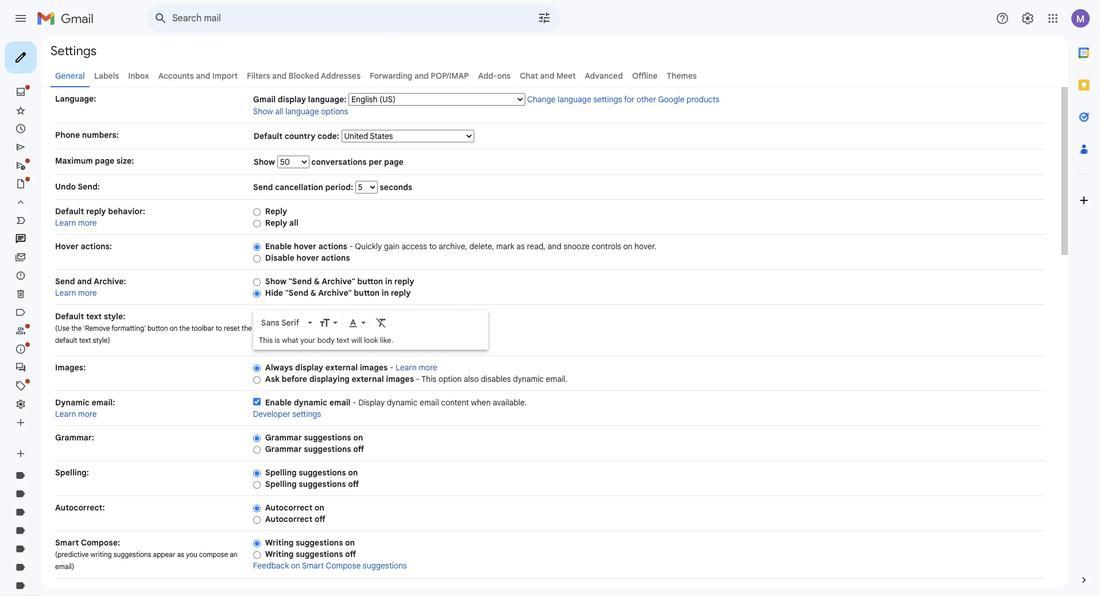 Task type: vqa. For each thing, say whether or not it's contained in the screenshot.
mateo! in Message Body "text field"
no



Task type: describe. For each thing, give the bounding box(es) containing it.
& for hide
[[310, 288, 316, 298]]

formatting'
[[112, 324, 146, 332]]

Enable hover actions radio
[[253, 243, 261, 251]]

hover for enable
[[294, 241, 316, 252]]

learn more link up ask before displaying external images - this option also disables dynamic email.
[[396, 362, 437, 373]]

archive:
[[94, 276, 126, 287]]

reply for reply all
[[265, 218, 287, 228]]

forwarding and pop/imap link
[[370, 71, 469, 81]]

0 vertical spatial images
[[360, 362, 388, 373]]

you
[[186, 550, 197, 559]]

grammar for grammar suggestions off
[[265, 444, 302, 454]]

remove formatting ‪(⌘\)‬ image
[[375, 317, 387, 329]]

accounts and import link
[[158, 71, 238, 81]]

learn more link for reply
[[55, 218, 97, 228]]

spelling suggestions on
[[265, 467, 358, 478]]

(use
[[55, 324, 70, 332]]

change language settings for other google products
[[527, 94, 720, 105]]

serif
[[281, 318, 299, 328]]

Search mail text field
[[172, 13, 505, 24]]

suggestions for spelling suggestions on
[[299, 467, 346, 478]]

- left quickly
[[349, 241, 353, 252]]

1 the from the left
[[71, 324, 82, 332]]

google
[[658, 94, 685, 105]]

general link
[[55, 71, 85, 81]]

numbers:
[[82, 130, 119, 140]]

1 vertical spatial smart
[[302, 560, 324, 571]]

1 horizontal spatial as
[[517, 241, 525, 252]]

default for default text style: (use the 'remove formatting' button on the toolbar to reset the default text style)
[[55, 311, 84, 322]]

default for default reply behavior: learn more
[[55, 206, 84, 216]]

send and archive: learn more
[[55, 276, 126, 298]]

inbox link
[[128, 71, 149, 81]]

style)
[[93, 336, 110, 345]]

display
[[358, 397, 385, 408]]

Show "Send & Archive" button in reply radio
[[253, 278, 261, 286]]

import
[[212, 71, 238, 81]]

- up ask before displaying external images - this option also disables dynamic email.
[[390, 362, 394, 373]]

writing suggestions off
[[265, 549, 356, 559]]

also
[[464, 374, 479, 384]]

enable dynamic email - display dynamic email content when available. developer settings
[[253, 397, 527, 419]]

send for send and archive: learn more
[[55, 276, 75, 287]]

forwarding
[[370, 71, 412, 81]]

add-ons link
[[478, 71, 511, 81]]

actions for disable
[[321, 253, 350, 263]]

language:
[[55, 94, 96, 104]]

offline
[[632, 71, 658, 81]]

1 vertical spatial this
[[422, 374, 437, 384]]

suggestions for writing suggestions on
[[296, 537, 343, 548]]

grammar suggestions on
[[265, 432, 363, 443]]

content
[[441, 397, 469, 408]]

themes link
[[667, 71, 697, 81]]

your
[[300, 335, 315, 345]]

always display external images - learn more
[[265, 362, 437, 373]]

more up ask before displaying external images - this option also disables dynamic email.
[[419, 362, 437, 373]]

inbox
[[128, 71, 149, 81]]

displaying
[[309, 374, 350, 384]]

per
[[369, 157, 382, 167]]

1 vertical spatial compose
[[81, 585, 118, 595]]

autocorrect off
[[265, 514, 325, 524]]

- inside enable dynamic email - display dynamic email content when available. developer settings
[[353, 397, 356, 408]]

on left hover.
[[623, 241, 632, 252]]

and for meet
[[540, 71, 554, 81]]

show "send & archive" button in reply
[[265, 276, 414, 287]]

chat
[[520, 71, 538, 81]]

Spelling suggestions on radio
[[253, 469, 261, 478]]

default for default country code:
[[254, 131, 283, 141]]

1 horizontal spatial language
[[558, 94, 591, 105]]

style:
[[104, 311, 125, 322]]

smart compose: (predictive writing suggestions appear as you compose an email)
[[55, 537, 238, 571]]

products
[[687, 94, 720, 105]]

default country code:
[[254, 131, 341, 141]]

learn more link for email:
[[55, 409, 97, 419]]

country
[[285, 131, 316, 141]]

personalization on
[[265, 585, 337, 595]]

1 horizontal spatial dynamic
[[387, 397, 418, 408]]

advanced search options image
[[533, 6, 556, 29]]

writing for writing suggestions off
[[265, 549, 294, 559]]

smart for smart compose personalization:
[[55, 585, 79, 595]]

Grammar suggestions on radio
[[253, 434, 261, 443]]

addresses
[[321, 71, 361, 81]]

0 horizontal spatial page
[[95, 156, 114, 166]]

support image
[[996, 11, 1009, 25]]

Writing suggestions on radio
[[253, 539, 261, 548]]

period:
[[325, 182, 353, 192]]

writing
[[90, 550, 112, 559]]

archive" for hide
[[318, 288, 352, 298]]

learn inside dynamic email: learn more
[[55, 409, 76, 419]]

available.
[[493, 397, 527, 408]]

2 horizontal spatial dynamic
[[513, 374, 544, 384]]

language:
[[308, 94, 346, 105]]

undo
[[55, 181, 76, 192]]

cancellation
[[275, 182, 323, 192]]

when
[[471, 397, 491, 408]]

& for show
[[314, 276, 320, 287]]

accounts and import
[[158, 71, 238, 81]]

button for hide "send & archive" button in reply
[[354, 288, 380, 298]]

gmail
[[253, 94, 276, 105]]

change language settings for other google products link
[[527, 94, 720, 105]]

show for show
[[254, 157, 277, 167]]

0 vertical spatial external
[[325, 362, 358, 373]]

feedback on smart compose suggestions link
[[253, 560, 407, 571]]

on up feedback on smart compose suggestions link
[[345, 537, 355, 548]]

1 horizontal spatial page
[[384, 157, 404, 167]]

off up writing suggestions on
[[315, 514, 325, 524]]

smart for smart compose: (predictive writing suggestions appear as you compose an email)
[[55, 537, 79, 548]]

grammar for grammar suggestions on
[[265, 432, 302, 443]]

Grammar suggestions off radio
[[253, 445, 261, 454]]

hide
[[265, 288, 283, 298]]

meet
[[556, 71, 576, 81]]

body
[[317, 335, 335, 345]]

Spelling suggestions off radio
[[253, 480, 261, 489]]

general
[[55, 71, 85, 81]]

like.
[[380, 335, 393, 345]]

email:
[[92, 397, 115, 408]]

and right read,
[[548, 241, 561, 252]]

hover
[[55, 241, 79, 252]]

labels
[[94, 71, 119, 81]]

default reply behavior: learn more
[[55, 206, 145, 228]]

dynamic
[[55, 397, 90, 408]]

text left the will
[[336, 335, 350, 345]]

appear
[[153, 550, 175, 559]]

grammar:
[[55, 432, 94, 443]]

always
[[265, 362, 293, 373]]

gain
[[384, 241, 400, 252]]

other
[[637, 94, 656, 105]]

"send for hide
[[285, 288, 308, 298]]

personalization:
[[120, 585, 183, 595]]

settings image
[[1021, 11, 1035, 25]]

Writing suggestions off radio
[[253, 551, 261, 559]]

Disable hover actions radio
[[253, 254, 261, 263]]

button for show "send & archive" button in reply
[[357, 276, 383, 287]]

- left option
[[416, 374, 420, 384]]

Autocorrect on radio
[[253, 504, 261, 513]]

blocked
[[289, 71, 319, 81]]

show for show "send & archive" button in reply
[[265, 276, 287, 287]]

Reply all radio
[[253, 219, 261, 228]]

off for writing suggestions on
[[345, 549, 356, 559]]

on down display
[[353, 432, 363, 443]]

access
[[402, 241, 427, 252]]

learn inside default reply behavior: learn more
[[55, 218, 76, 228]]

personalization
[[265, 585, 326, 595]]

settings
[[51, 43, 97, 58]]

ask
[[265, 374, 280, 384]]

toolbar
[[191, 324, 214, 332]]



Task type: locate. For each thing, give the bounding box(es) containing it.
2 vertical spatial button
[[148, 324, 168, 332]]

all for reply
[[289, 218, 299, 228]]

2 vertical spatial show
[[265, 276, 287, 287]]

hover for disable
[[296, 253, 319, 263]]

and left archive:
[[77, 276, 92, 287]]

1 vertical spatial actions
[[321, 253, 350, 263]]

developer settings link
[[253, 409, 321, 419]]

Ask before displaying external images radio
[[253, 375, 261, 384]]

hover.
[[635, 241, 657, 252]]

to right access
[[429, 241, 437, 252]]

reply up reply all
[[265, 206, 287, 216]]

conversations
[[311, 157, 367, 167]]

1 horizontal spatial the
[[179, 324, 190, 332]]

default inside default text style: (use the 'remove formatting' button on the toolbar to reset the default text style)
[[55, 311, 84, 322]]

archive" down the show "send & archive" button in reply
[[318, 288, 352, 298]]

grammar
[[265, 432, 302, 443], [265, 444, 302, 454]]

main menu image
[[14, 11, 28, 25]]

in for hide "send & archive" button in reply
[[382, 288, 389, 298]]

1 autocorrect from the top
[[265, 502, 313, 513]]

default down undo
[[55, 206, 84, 216]]

disables
[[481, 374, 511, 384]]

0 vertical spatial all
[[275, 106, 283, 117]]

send:
[[78, 181, 100, 192]]

hover right 'disable'
[[296, 253, 319, 263]]

language
[[558, 94, 591, 105], [285, 106, 319, 117]]

suggestions for writing suggestions off
[[296, 549, 343, 559]]

0 horizontal spatial compose
[[81, 585, 118, 595]]

to
[[429, 241, 437, 252], [216, 324, 222, 332]]

0 vertical spatial as
[[517, 241, 525, 252]]

ons
[[497, 71, 511, 81]]

0 vertical spatial spelling
[[265, 467, 297, 478]]

1 horizontal spatial this
[[422, 374, 437, 384]]

on down feedback on smart compose suggestions link
[[328, 585, 337, 595]]

add-
[[478, 71, 497, 81]]

default inside default reply behavior: learn more
[[55, 206, 84, 216]]

0 vertical spatial button
[[357, 276, 383, 287]]

hover up disable hover actions
[[294, 241, 316, 252]]

maximum
[[55, 156, 93, 166]]

on up the spelling suggestions off
[[348, 467, 358, 478]]

button down the show "send & archive" button in reply
[[354, 288, 380, 298]]

0 horizontal spatial settings
[[292, 409, 321, 419]]

show all language options
[[253, 106, 348, 117]]

archive" for show
[[322, 276, 355, 287]]

2 spelling from the top
[[265, 479, 297, 489]]

learn more link down dynamic
[[55, 409, 97, 419]]

2 enable from the top
[[265, 397, 292, 408]]

send cancellation period:
[[253, 182, 355, 192]]

0 horizontal spatial dynamic
[[294, 397, 327, 408]]

send up reply radio
[[253, 182, 273, 192]]

0 vertical spatial actions
[[318, 241, 347, 252]]

autocorrect:
[[55, 502, 105, 513]]

0 vertical spatial autocorrect
[[265, 502, 313, 513]]

dynamic down ask before displaying external images - this option also disables dynamic email.
[[387, 397, 418, 408]]

and for blocked
[[272, 71, 287, 81]]

Personalization on radio
[[253, 587, 261, 595]]

2 vertical spatial reply
[[391, 288, 411, 298]]

on down writing suggestions off
[[291, 560, 300, 571]]

and for pop/imap
[[414, 71, 429, 81]]

search mail image
[[150, 8, 171, 29]]

off for grammar suggestions on
[[353, 444, 364, 454]]

chat and meet link
[[520, 71, 576, 81]]

code:
[[318, 131, 339, 141]]

0 vertical spatial language
[[558, 94, 591, 105]]

2 email from the left
[[420, 397, 439, 408]]

suggestions for grammar suggestions on
[[304, 432, 351, 443]]

0 horizontal spatial language
[[285, 106, 319, 117]]

0 vertical spatial writing
[[265, 537, 294, 548]]

0 horizontal spatial send
[[55, 276, 75, 287]]

and for archive:
[[77, 276, 92, 287]]

grammar suggestions off
[[265, 444, 364, 454]]

autocorrect for autocorrect on
[[265, 502, 313, 513]]

default up (use on the bottom left of page
[[55, 311, 84, 322]]

display up before
[[295, 362, 323, 373]]

formatting options toolbar
[[257, 312, 485, 333]]

reply
[[265, 206, 287, 216], [265, 218, 287, 228]]

0 vertical spatial default
[[254, 131, 283, 141]]

1 vertical spatial send
[[55, 276, 75, 287]]

advanced link
[[585, 71, 623, 81]]

email)
[[55, 562, 74, 571]]

reply down send:
[[86, 206, 106, 216]]

is
[[275, 335, 280, 345]]

0 vertical spatial compose
[[326, 560, 361, 571]]

actions up disable hover actions
[[318, 241, 347, 252]]

autocorrect for autocorrect off
[[265, 514, 313, 524]]

learn down dynamic
[[55, 409, 76, 419]]

0 vertical spatial settings
[[593, 94, 622, 105]]

more down dynamic
[[78, 409, 97, 419]]

text up 'remove
[[86, 311, 102, 322]]

1 vertical spatial writing
[[265, 549, 294, 559]]

dynamic email: learn more
[[55, 397, 115, 419]]

1 vertical spatial default
[[55, 206, 84, 216]]

sans serif
[[261, 318, 299, 328]]

on left the toolbar
[[170, 324, 178, 332]]

filters
[[247, 71, 270, 81]]

2 horizontal spatial the
[[242, 324, 252, 332]]

archive" up hide "send & archive" button in reply
[[322, 276, 355, 287]]

1 horizontal spatial settings
[[593, 94, 622, 105]]

1 vertical spatial external
[[352, 374, 384, 384]]

learn
[[55, 218, 76, 228], [55, 288, 76, 298], [396, 362, 417, 373], [55, 409, 76, 419]]

& down the show "send & archive" button in reply
[[310, 288, 316, 298]]

writing for writing suggestions on
[[265, 537, 294, 548]]

show up hide
[[265, 276, 287, 287]]

actions for enable
[[318, 241, 347, 252]]

smart up '(predictive'
[[55, 537, 79, 548]]

display for gmail
[[278, 94, 306, 105]]

spelling:
[[55, 467, 89, 478]]

dynamic left email.
[[513, 374, 544, 384]]

gmail image
[[37, 7, 99, 30]]

enable for enable hover actions
[[265, 241, 292, 252]]

1 vertical spatial all
[[289, 218, 299, 228]]

spelling right spelling suggestions on "radio"
[[265, 467, 297, 478]]

0 vertical spatial show
[[253, 106, 273, 117]]

page
[[95, 156, 114, 166], [384, 157, 404, 167]]

an
[[230, 550, 238, 559]]

& up hide "send & archive" button in reply
[[314, 276, 320, 287]]

1 horizontal spatial to
[[429, 241, 437, 252]]

0 vertical spatial hover
[[294, 241, 316, 252]]

settings left for
[[593, 94, 622, 105]]

reply up formatting options toolbar
[[391, 288, 411, 298]]

controls
[[592, 241, 621, 252]]

1 horizontal spatial email
[[420, 397, 439, 408]]

this left is
[[259, 335, 273, 345]]

learn more link
[[55, 218, 97, 228], [55, 288, 97, 298], [396, 362, 437, 373], [55, 409, 97, 419]]

for
[[624, 94, 635, 105]]

seconds
[[378, 182, 412, 192]]

1 horizontal spatial all
[[289, 218, 299, 228]]

sans serif option
[[259, 317, 305, 329]]

0 vertical spatial archive"
[[322, 276, 355, 287]]

2 vertical spatial default
[[55, 311, 84, 322]]

"send
[[289, 276, 312, 287], [285, 288, 308, 298]]

2 vertical spatial smart
[[55, 585, 79, 595]]

0 vertical spatial enable
[[265, 241, 292, 252]]

more up hover actions: at the left top of the page
[[78, 218, 97, 228]]

0 vertical spatial "send
[[289, 276, 312, 287]]

1 vertical spatial grammar
[[265, 444, 302, 454]]

grammar down developer settings link
[[265, 432, 302, 443]]

1 vertical spatial images
[[386, 374, 414, 384]]

compose down writing suggestions off
[[326, 560, 361, 571]]

smart
[[55, 537, 79, 548], [302, 560, 324, 571], [55, 585, 79, 595]]

button inside default text style: (use the 'remove formatting' button on the toolbar to reset the default text style)
[[148, 324, 168, 332]]

None checkbox
[[253, 398, 261, 405]]

1 spelling from the top
[[265, 467, 297, 478]]

suggestions for spelling suggestions off
[[299, 479, 346, 489]]

dynamic up developer settings link
[[294, 397, 327, 408]]

learn up ask before displaying external images - this option also disables dynamic email.
[[396, 362, 417, 373]]

send for send cancellation period:
[[253, 182, 273, 192]]

compose down writing
[[81, 585, 118, 595]]

1 vertical spatial enable
[[265, 397, 292, 408]]

1 enable from the top
[[265, 241, 292, 252]]

spelling
[[265, 467, 297, 478], [265, 479, 297, 489]]

1 vertical spatial display
[[295, 362, 323, 373]]

1 writing from the top
[[265, 537, 294, 548]]

1 horizontal spatial compose
[[326, 560, 361, 571]]

the right (use on the bottom left of page
[[71, 324, 82, 332]]

more inside send and archive: learn more
[[78, 288, 97, 298]]

1 vertical spatial "send
[[285, 288, 308, 298]]

forwarding and pop/imap
[[370, 71, 469, 81]]

what
[[282, 335, 298, 345]]

navigation
[[0, 37, 138, 596]]

button up hide "send & archive" button in reply
[[357, 276, 383, 287]]

2 grammar from the top
[[265, 444, 302, 454]]

option
[[439, 374, 462, 384]]

reply inside default reply behavior: learn more
[[86, 206, 106, 216]]

filters and blocked addresses
[[247, 71, 361, 81]]

off down grammar suggestions on
[[353, 444, 364, 454]]

1 vertical spatial &
[[310, 288, 316, 298]]

0 horizontal spatial as
[[177, 550, 184, 559]]

tab list
[[1068, 37, 1100, 555]]

the right reset
[[242, 324, 252, 332]]

0 horizontal spatial email
[[329, 397, 351, 408]]

will
[[351, 335, 362, 345]]

all down cancellation
[[289, 218, 299, 228]]

send
[[253, 182, 273, 192], [55, 276, 75, 287]]

learn up hover on the left top
[[55, 218, 76, 228]]

as right mark
[[517, 241, 525, 252]]

suggestions for grammar suggestions off
[[304, 444, 351, 454]]

show for show all language options
[[253, 106, 273, 117]]

learn more link down archive:
[[55, 288, 97, 298]]

(predictive
[[55, 550, 89, 559]]

button right formatting'
[[148, 324, 168, 332]]

1 vertical spatial settings
[[292, 409, 321, 419]]

enable up 'disable'
[[265, 241, 292, 252]]

learn more link up hover actions: at the left top of the page
[[55, 218, 97, 228]]

text left style)
[[79, 336, 91, 345]]

2 reply from the top
[[265, 218, 287, 228]]

'remove
[[83, 324, 110, 332]]

to inside default text style: (use the 'remove formatting' button on the toolbar to reset the default text style)
[[216, 324, 222, 332]]

0 vertical spatial display
[[278, 94, 306, 105]]

more inside dynamic email: learn more
[[78, 409, 97, 419]]

email down displaying
[[329, 397, 351, 408]]

0 horizontal spatial the
[[71, 324, 82, 332]]

hide "send & archive" button in reply
[[265, 288, 411, 298]]

show down default country code:
[[254, 157, 277, 167]]

language down meet
[[558, 94, 591, 105]]

enable for enable dynamic email
[[265, 397, 292, 408]]

reply for hide "send & archive" button in reply
[[391, 288, 411, 298]]

1 vertical spatial autocorrect
[[265, 514, 313, 524]]

conversations per page
[[309, 157, 404, 167]]

0 vertical spatial in
[[385, 276, 392, 287]]

the
[[71, 324, 82, 332], [179, 324, 190, 332], [242, 324, 252, 332]]

enable hover actions - quickly gain access to archive, delete, mark as read, and snooze controls on hover.
[[265, 241, 657, 252]]

reply for reply
[[265, 206, 287, 216]]

1 vertical spatial spelling
[[265, 479, 297, 489]]

enable inside enable dynamic email - display dynamic email content when available. developer settings
[[265, 397, 292, 408]]

2 autocorrect from the top
[[265, 514, 313, 524]]

size:
[[116, 156, 134, 166]]

reply for show "send & archive" button in reply
[[394, 276, 414, 287]]

in down gain
[[385, 276, 392, 287]]

send inside send and archive: learn more
[[55, 276, 75, 287]]

undo send:
[[55, 181, 100, 192]]

reply down access
[[394, 276, 414, 287]]

suggestions inside smart compose: (predictive writing suggestions appear as you compose an email)
[[113, 550, 151, 559]]

learn up (use on the bottom left of page
[[55, 288, 76, 298]]

reply all
[[265, 218, 299, 228]]

and left import
[[196, 71, 210, 81]]

as
[[517, 241, 525, 252], [177, 550, 184, 559]]

Hide "Send & Archive" button in reply radio
[[253, 289, 261, 298]]

autocorrect on
[[265, 502, 324, 513]]

1 vertical spatial show
[[254, 157, 277, 167]]

options
[[321, 106, 348, 117]]

1 vertical spatial button
[[354, 288, 380, 298]]

default left country
[[254, 131, 283, 141]]

Reply radio
[[253, 208, 261, 216]]

as left you
[[177, 550, 184, 559]]

display for always
[[295, 362, 323, 373]]

and left pop/imap
[[414, 71, 429, 81]]

chat and meet
[[520, 71, 576, 81]]

1 vertical spatial archive"
[[318, 288, 352, 298]]

0 horizontal spatial all
[[275, 106, 283, 117]]

"send right hide
[[285, 288, 308, 298]]

autocorrect down autocorrect on
[[265, 514, 313, 524]]

actions up the show "send & archive" button in reply
[[321, 253, 350, 263]]

0 horizontal spatial to
[[216, 324, 222, 332]]

None search field
[[147, 5, 560, 32]]

2 writing from the top
[[265, 549, 294, 559]]

off
[[353, 444, 364, 454], [348, 479, 359, 489], [315, 514, 325, 524], [345, 549, 356, 559]]

page left size: at left
[[95, 156, 114, 166]]

off down spelling suggestions on on the left bottom of the page
[[348, 479, 359, 489]]

1 grammar from the top
[[265, 432, 302, 443]]

phone numbers:
[[55, 130, 119, 140]]

more inside default reply behavior: learn more
[[78, 218, 97, 228]]

default text style: (use the 'remove formatting' button on the toolbar to reset the default text style)
[[55, 311, 252, 345]]

themes
[[667, 71, 697, 81]]

more down archive:
[[78, 288, 97, 298]]

add-ons
[[478, 71, 511, 81]]

1 reply from the top
[[265, 206, 287, 216]]

on down the spelling suggestions off
[[315, 502, 324, 513]]

send down hover on the left top
[[55, 276, 75, 287]]

3 the from the left
[[242, 324, 252, 332]]

autocorrect up autocorrect off
[[265, 502, 313, 513]]

- left display
[[353, 397, 356, 408]]

spelling right spelling suggestions off "radio" at the left bottom
[[265, 479, 297, 489]]

as inside smart compose: (predictive writing suggestions appear as you compose an email)
[[177, 550, 184, 559]]

more
[[78, 218, 97, 228], [78, 288, 97, 298], [419, 362, 437, 373], [78, 409, 97, 419]]

1 horizontal spatial send
[[253, 182, 273, 192]]

archive,
[[439, 241, 467, 252]]

external up displaying
[[325, 362, 358, 373]]

0 vertical spatial reply
[[265, 206, 287, 216]]

email
[[329, 397, 351, 408], [420, 397, 439, 408]]

external down always display external images - learn more
[[352, 374, 384, 384]]

this left option
[[422, 374, 437, 384]]

offline link
[[632, 71, 658, 81]]

1 vertical spatial language
[[285, 106, 319, 117]]

email left 'content'
[[420, 397, 439, 408]]

language down gmail display language:
[[285, 106, 319, 117]]

learn inside send and archive: learn more
[[55, 288, 76, 298]]

0 vertical spatial send
[[253, 182, 273, 192]]

reply right reply all radio
[[265, 218, 287, 228]]

display up the show all language options
[[278, 94, 306, 105]]

mark
[[496, 241, 515, 252]]

grammar right grammar suggestions off option
[[265, 444, 302, 454]]

sans
[[261, 318, 279, 328]]

learn more link for and
[[55, 288, 97, 298]]

writing right 'writing suggestions on' option
[[265, 537, 294, 548]]

1 email from the left
[[329, 397, 351, 408]]

show down gmail
[[253, 106, 273, 117]]

1 vertical spatial in
[[382, 288, 389, 298]]

and right chat
[[540, 71, 554, 81]]

writing
[[265, 537, 294, 548], [265, 549, 294, 559]]

pop/imap
[[431, 71, 469, 81]]

0 vertical spatial reply
[[86, 206, 106, 216]]

this
[[259, 335, 273, 345], [422, 374, 437, 384]]

and right filters
[[272, 71, 287, 81]]

default
[[254, 131, 283, 141], [55, 206, 84, 216], [55, 311, 84, 322]]

feedback on smart compose suggestions
[[253, 560, 407, 571]]

Always display external images radio
[[253, 364, 261, 373]]

images up enable dynamic email - display dynamic email content when available. developer settings
[[386, 374, 414, 384]]

to left reset
[[216, 324, 222, 332]]

0 vertical spatial to
[[429, 241, 437, 252]]

1 vertical spatial reply
[[394, 276, 414, 287]]

spelling for spelling suggestions off
[[265, 479, 297, 489]]

off for spelling suggestions on
[[348, 479, 359, 489]]

1 vertical spatial as
[[177, 550, 184, 559]]

0 vertical spatial this
[[259, 335, 273, 345]]

images down look
[[360, 362, 388, 373]]

0 vertical spatial &
[[314, 276, 320, 287]]

smart inside smart compose: (predictive writing suggestions appear as you compose an email)
[[55, 537, 79, 548]]

dynamic
[[513, 374, 544, 384], [294, 397, 327, 408], [387, 397, 418, 408]]

and inside send and archive: learn more
[[77, 276, 92, 287]]

settings inside enable dynamic email - display dynamic email content when available. developer settings
[[292, 409, 321, 419]]

and for import
[[196, 71, 210, 81]]

disable hover actions
[[265, 253, 350, 263]]

the left the toolbar
[[179, 324, 190, 332]]

0 vertical spatial grammar
[[265, 432, 302, 443]]

smart down 'email)'
[[55, 585, 79, 595]]

accounts
[[158, 71, 194, 81]]

1 vertical spatial to
[[216, 324, 222, 332]]

change
[[527, 94, 556, 105]]

spelling for spelling suggestions on
[[265, 467, 297, 478]]

this is what your body text will look like.
[[259, 335, 393, 345]]

0 vertical spatial smart
[[55, 537, 79, 548]]

2 the from the left
[[179, 324, 190, 332]]

all for show
[[275, 106, 283, 117]]

Autocorrect off radio
[[253, 516, 261, 524]]

0 horizontal spatial this
[[259, 335, 273, 345]]

spelling suggestions off
[[265, 479, 359, 489]]

1 vertical spatial hover
[[296, 253, 319, 263]]

smart down writing suggestions off
[[302, 560, 324, 571]]

1 vertical spatial reply
[[265, 218, 287, 228]]

"send for show
[[289, 276, 312, 287]]

on inside default text style: (use the 'remove formatting' button on the toolbar to reset the default text style)
[[170, 324, 178, 332]]

off up feedback on smart compose suggestions link
[[345, 549, 356, 559]]

in for show "send & archive" button in reply
[[385, 276, 392, 287]]



